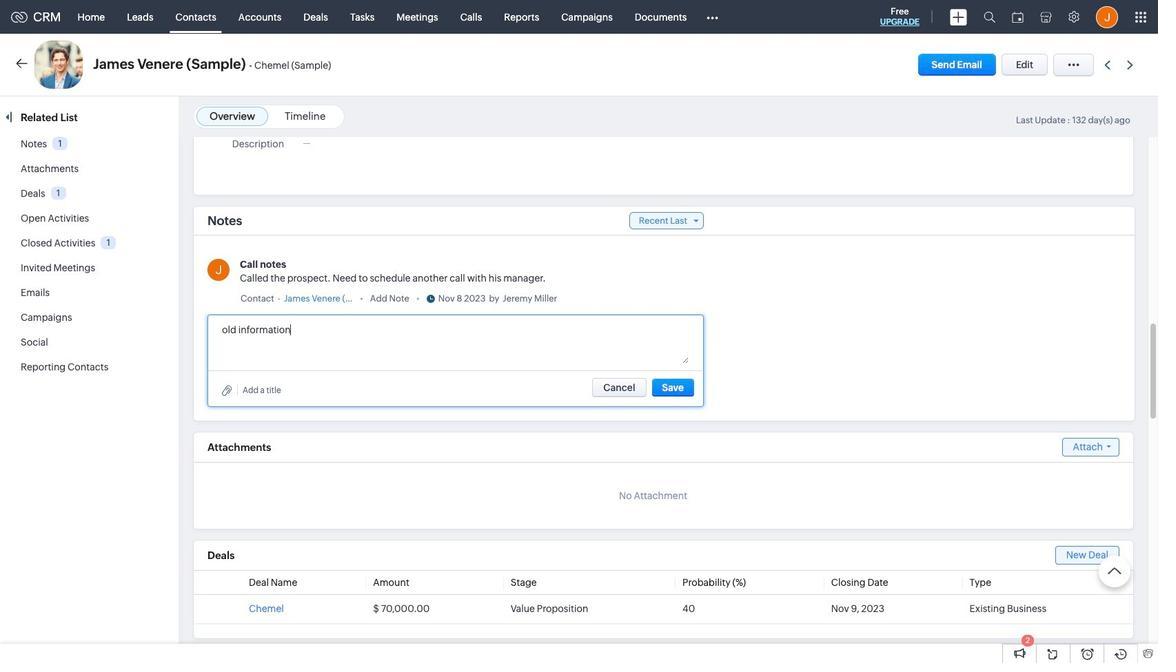 Task type: vqa. For each thing, say whether or not it's contained in the screenshot.
Call corresponding to theola-frey@noemail.com
no



Task type: describe. For each thing, give the bounding box(es) containing it.
Other Modules field
[[698, 6, 728, 28]]

profile image
[[1096, 6, 1118, 28]]

next record image
[[1127, 60, 1136, 69]]

logo image
[[11, 11, 28, 22]]

create menu element
[[942, 0, 976, 33]]



Task type: locate. For each thing, give the bounding box(es) containing it.
search image
[[984, 11, 996, 23]]

search element
[[976, 0, 1004, 34]]

create menu image
[[950, 9, 967, 25]]

previous record image
[[1105, 60, 1111, 69]]

calendar image
[[1012, 11, 1024, 22]]

profile element
[[1088, 0, 1127, 33]]

None button
[[592, 379, 646, 398], [652, 379, 694, 397], [592, 379, 646, 398], [652, 379, 694, 397]]

Add a note text field
[[222, 323, 689, 364]]



